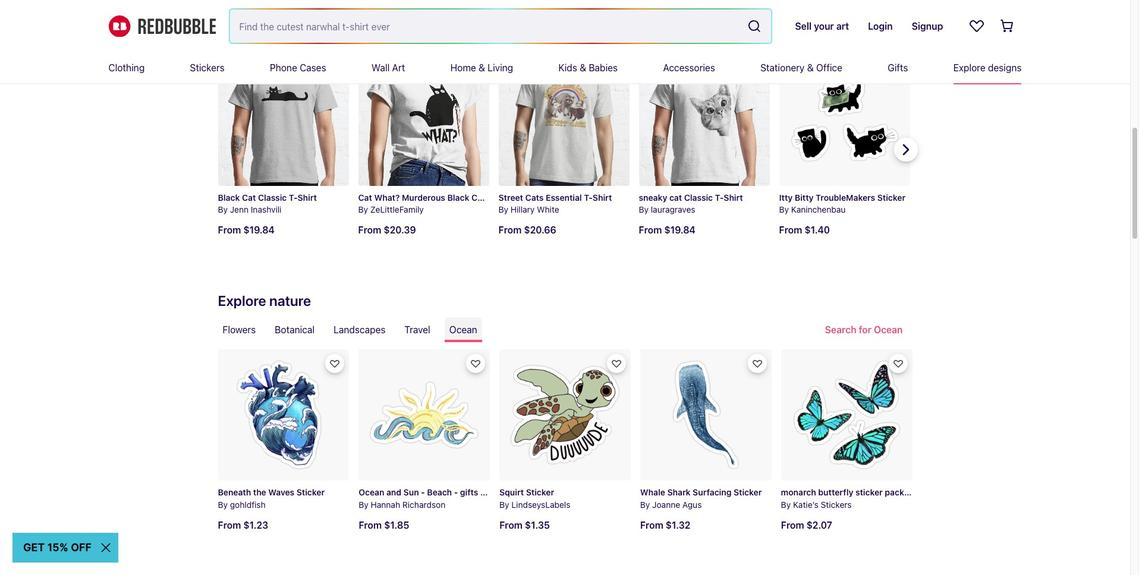 Task type: locate. For each thing, give the bounding box(es) containing it.
ocean
[[450, 325, 478, 336], [359, 488, 385, 498]]

$1.85
[[384, 520, 410, 531]]

jenn
[[230, 205, 249, 215]]

gifts
[[888, 62, 909, 73]]

2 horizontal spatial &
[[808, 62, 814, 73]]

3 t- from the left
[[716, 193, 724, 203]]

from $20.66
[[499, 225, 557, 236]]

shirt left itty
[[724, 193, 744, 203]]

sticker
[[878, 193, 906, 203], [297, 488, 325, 498], [526, 488, 555, 498], [535, 488, 563, 498], [734, 488, 762, 498], [926, 488, 955, 498]]

sticker inside monarch butterfly sticker pack blue sticker by katie's stickers
[[926, 488, 955, 498]]

from for by zelittlefamily
[[358, 225, 382, 236]]

1 classic from the left
[[258, 193, 287, 203]]

2 horizontal spatial t-
[[716, 193, 724, 203]]

bitty
[[795, 193, 814, 203]]

0 vertical spatial explore
[[954, 62, 986, 73]]

by down black
[[218, 205, 228, 215]]

1 - from the left
[[421, 488, 425, 498]]

classic right cat
[[685, 193, 713, 203]]

0 horizontal spatial stickers
[[190, 62, 225, 73]]

2 t- from the left
[[584, 193, 593, 203]]

0 vertical spatial stickers
[[190, 62, 225, 73]]

0 horizontal spatial cats
[[218, 18, 248, 35]]

ocean right travel
[[450, 325, 478, 336]]

by down itty
[[780, 205, 790, 215]]

richardson
[[403, 500, 446, 510]]

monarch
[[782, 488, 817, 498]]

stickers link
[[190, 52, 225, 83]]

cats up stickers link
[[218, 18, 248, 35]]

kaninchenbau
[[792, 205, 846, 215]]

stationery
[[761, 62, 805, 73]]

2 horizontal spatial shirt
[[724, 193, 744, 203]]

2 classic from the left
[[685, 193, 713, 203]]

1 horizontal spatial from $19.84
[[639, 225, 696, 236]]

beneath the waves sticker by gohldfish
[[218, 488, 325, 510]]

explore up the flowers
[[218, 293, 266, 310]]

classic up inashvili
[[258, 193, 287, 203]]

shirt inside the black cat classic t-shirt by jenn inashvili
[[298, 193, 317, 203]]

cats inside "street cats essential t-shirt by hillary white"
[[526, 193, 544, 203]]

shirt for black cat classic t-shirt by jenn inashvili
[[298, 193, 317, 203]]

1 vertical spatial explore
[[218, 293, 266, 310]]

2 horizontal spatial -
[[481, 488, 485, 498]]

by left hannah on the left of page
[[359, 500, 369, 510]]

by down monarch on the right bottom of page
[[782, 500, 791, 510]]

1 horizontal spatial $19.84
[[665, 225, 696, 236]]

nature
[[270, 293, 311, 310]]

blue
[[907, 488, 924, 498]]

0 horizontal spatial -
[[421, 488, 425, 498]]

inashvili
[[251, 205, 282, 215]]

from $1.85
[[359, 520, 410, 531]]

0 horizontal spatial ocean
[[359, 488, 385, 498]]

by inside ocean and sun - beach - gifts - trendy cute  sticker by hannah richardson
[[359, 500, 369, 510]]

by down trendy
[[500, 500, 510, 510]]

stationery & office
[[761, 62, 843, 73]]

& left living
[[479, 62, 486, 73]]

from down joanne
[[641, 520, 664, 531]]

by up from $20.39
[[358, 205, 368, 215]]

1 horizontal spatial classic
[[685, 193, 713, 203]]

t- inside the black cat classic t-shirt by jenn inashvili
[[289, 193, 298, 203]]

from down katie's on the right of the page
[[782, 520, 805, 531]]

$19.84 down inashvili
[[244, 225, 275, 236]]

by inside the whale shark surfacing sticker by joanne agus
[[641, 500, 651, 510]]

kids & babies link
[[559, 52, 618, 83]]

from $19.84 for lauragraves
[[639, 225, 696, 236]]

travel
[[405, 325, 431, 336]]

1 t- from the left
[[289, 193, 298, 203]]

sun
[[404, 488, 419, 498]]

by down 'sneaky'
[[639, 205, 649, 215]]

1 vertical spatial stickers
[[821, 500, 852, 510]]

by down the street
[[499, 205, 509, 215]]

itty bitty troublemakers sticker by kaninchenbau
[[780, 193, 906, 215]]

0 horizontal spatial from $19.84
[[218, 225, 275, 236]]

lindseyslabels
[[512, 500, 571, 510]]

ocean link
[[445, 318, 482, 343]]

shirt right 'essential'
[[593, 193, 612, 203]]

0 horizontal spatial t-
[[289, 193, 298, 203]]

sticker inside itty bitty troublemakers sticker by kaninchenbau
[[878, 193, 906, 203]]

surfacing
[[693, 488, 732, 498]]

sticker inside the whale shark surfacing sticker by joanne agus
[[734, 488, 762, 498]]

explore designs
[[954, 62, 1022, 73]]

0 vertical spatial ocean
[[450, 325, 478, 336]]

pack
[[886, 488, 905, 498]]

black cat classic t-shirt by jenn inashvili
[[218, 193, 317, 215]]

0 horizontal spatial &
[[479, 62, 486, 73]]

- right gifts on the left bottom of the page
[[481, 488, 485, 498]]

art
[[392, 62, 405, 73]]

accessories
[[664, 62, 716, 73]]

by
[[218, 205, 228, 215], [358, 205, 368, 215], [499, 205, 509, 215], [639, 205, 649, 215], [780, 205, 790, 215], [218, 500, 228, 510], [359, 500, 369, 510], [500, 500, 510, 510], [641, 500, 651, 510], [782, 500, 791, 510]]

1 & from the left
[[479, 62, 486, 73]]

1 vertical spatial cats
[[526, 193, 544, 203]]

from left the $1.23
[[218, 520, 241, 531]]

by inside the black cat classic t-shirt by jenn inashvili
[[218, 205, 228, 215]]

from down lauragraves
[[639, 225, 662, 236]]

ocean for ocean
[[450, 325, 478, 336]]

home & living
[[451, 62, 514, 73]]

from $19.84 down lauragraves
[[639, 225, 696, 236]]

cats up hillary
[[526, 193, 544, 203]]

street
[[499, 193, 524, 203]]

menu bar
[[109, 52, 1022, 83]]

$20.39
[[384, 225, 416, 236]]

& right kids
[[580, 62, 587, 73]]

flowers
[[223, 325, 256, 336]]

from down jenn
[[218, 225, 241, 236]]

& for living
[[479, 62, 486, 73]]

from for by joanne agus
[[641, 520, 664, 531]]

from down hillary
[[499, 225, 522, 236]]

& left office
[[808, 62, 814, 73]]

t- inside "street cats essential t-shirt by hillary white"
[[584, 193, 593, 203]]

classic inside sneaky cat classic t-shirt by lauragraves
[[685, 193, 713, 203]]

from $19.84
[[218, 225, 275, 236], [639, 225, 696, 236]]

1 horizontal spatial -
[[454, 488, 458, 498]]

1 shirt from the left
[[298, 193, 317, 203]]

from down by zelittlefamily
[[358, 225, 382, 236]]

cats
[[218, 18, 248, 35], [526, 193, 544, 203]]

from $20.39
[[358, 225, 416, 236]]

hannah
[[371, 500, 400, 510]]

from
[[218, 225, 241, 236], [358, 225, 382, 236], [499, 225, 522, 236], [639, 225, 662, 236], [780, 225, 803, 236], [218, 520, 241, 531], [359, 520, 382, 531], [500, 520, 523, 531], [641, 520, 664, 531], [782, 520, 805, 531]]

- left gifts on the left bottom of the page
[[454, 488, 458, 498]]

&
[[479, 62, 486, 73], [580, 62, 587, 73], [808, 62, 814, 73]]

from for by jenn inashvili
[[218, 225, 241, 236]]

classic inside the black cat classic t-shirt by jenn inashvili
[[258, 193, 287, 203]]

& for office
[[808, 62, 814, 73]]

cat
[[670, 193, 683, 203]]

explore inside 'link'
[[954, 62, 986, 73]]

3 shirt from the left
[[724, 193, 744, 203]]

t-
[[289, 193, 298, 203], [584, 193, 593, 203], [716, 193, 724, 203]]

from $1.35
[[500, 520, 550, 531]]

squirt sticker by lindseyslabels
[[500, 488, 571, 510]]

ocean inside ocean and sun - beach - gifts - trendy cute  sticker by hannah richardson
[[359, 488, 385, 498]]

1 $19.84 from the left
[[244, 225, 275, 236]]

0 horizontal spatial classic
[[258, 193, 287, 203]]

from for by lauragraves
[[639, 225, 662, 236]]

1 horizontal spatial t-
[[584, 193, 593, 203]]

shark
[[668, 488, 691, 498]]

1 horizontal spatial cats
[[526, 193, 544, 203]]

classic
[[258, 193, 287, 203], [685, 193, 713, 203]]

gohldfish
[[230, 500, 266, 510]]

whale shark surfacing sticker by joanne agus
[[641, 488, 762, 510]]

white
[[537, 205, 560, 215]]

0 horizontal spatial shirt
[[298, 193, 317, 203]]

$19.84
[[244, 225, 275, 236], [665, 225, 696, 236]]

shirt
[[298, 193, 317, 203], [593, 193, 612, 203], [724, 193, 744, 203]]

by inside sneaky cat classic t-shirt by lauragraves
[[639, 205, 649, 215]]

from down hannah on the left of page
[[359, 520, 382, 531]]

0 horizontal spatial $19.84
[[244, 225, 275, 236]]

ocean up hannah on the left of page
[[359, 488, 385, 498]]

beneath
[[218, 488, 251, 498]]

whale
[[641, 488, 666, 498]]

3 & from the left
[[808, 62, 814, 73]]

shirt for sneaky cat classic t-shirt by lauragraves
[[724, 193, 744, 203]]

shirt inside sneaky cat classic t-shirt by lauragraves
[[724, 193, 744, 203]]

2 shirt from the left
[[593, 193, 612, 203]]

t- for inashvili
[[289, 193, 298, 203]]

wall art link
[[372, 52, 405, 83]]

1 from $19.84 from the left
[[218, 225, 275, 236]]

from $1.40
[[780, 225, 831, 236]]

$1.40
[[805, 225, 831, 236]]

$19.84 down lauragraves
[[665, 225, 696, 236]]

travel link
[[400, 318, 435, 343]]

classic for by lauragraves
[[685, 193, 713, 203]]

explore for explore nature
[[218, 293, 266, 310]]

katie's
[[794, 500, 819, 510]]

1 vertical spatial ocean
[[359, 488, 385, 498]]

by down whale
[[641, 500, 651, 510]]

redbubble logo image
[[109, 15, 216, 37]]

1 horizontal spatial shirt
[[593, 193, 612, 203]]

from left $1.40
[[780, 225, 803, 236]]

2 & from the left
[[580, 62, 587, 73]]

wall
[[372, 62, 390, 73]]

$1.23
[[244, 520, 269, 531]]

explore left designs
[[954, 62, 986, 73]]

None field
[[230, 10, 772, 43]]

-
[[421, 488, 425, 498], [454, 488, 458, 498], [481, 488, 485, 498]]

waves
[[269, 488, 295, 498]]

2 from $19.84 from the left
[[639, 225, 696, 236]]

1 horizontal spatial stickers
[[821, 500, 852, 510]]

by down beneath
[[218, 500, 228, 510]]

1 horizontal spatial ocean
[[450, 325, 478, 336]]

1 horizontal spatial &
[[580, 62, 587, 73]]

from for by hillary white
[[499, 225, 522, 236]]

$19.84 for jenn
[[244, 225, 275, 236]]

1 horizontal spatial explore
[[954, 62, 986, 73]]

from left $1.35 on the bottom of the page
[[500, 520, 523, 531]]

- right sun
[[421, 488, 425, 498]]

shirt right cat
[[298, 193, 317, 203]]

from $19.84 down jenn
[[218, 225, 275, 236]]

0 horizontal spatial explore
[[218, 293, 266, 310]]

shirt inside "street cats essential t-shirt by hillary white"
[[593, 193, 612, 203]]

phone cases link
[[270, 52, 326, 83]]

2 $19.84 from the left
[[665, 225, 696, 236]]

joanne
[[653, 500, 681, 510]]

by inside squirt sticker by lindseyslabels
[[500, 500, 510, 510]]

cat
[[242, 193, 256, 203]]

from for by gohldfish
[[218, 520, 241, 531]]



Task type: describe. For each thing, give the bounding box(es) containing it.
squirt
[[500, 488, 524, 498]]

Search term search field
[[230, 10, 743, 43]]

from $1.23
[[218, 520, 269, 531]]

botanical link
[[270, 318, 320, 343]]

home & living link
[[451, 52, 514, 83]]

street cats essential t-shirt by hillary white
[[499, 193, 612, 215]]

beach
[[427, 488, 452, 498]]

from $2.07
[[782, 520, 833, 531]]

office
[[817, 62, 843, 73]]

cases
[[300, 62, 326, 73]]

babies
[[589, 62, 618, 73]]

clothing link
[[109, 52, 145, 83]]

butterfly
[[819, 488, 854, 498]]

stationery & office link
[[761, 52, 843, 83]]

by inside itty bitty troublemakers sticker by kaninchenbau
[[780, 205, 790, 215]]

by inside "street cats essential t-shirt by hillary white"
[[499, 205, 509, 215]]

t- for white
[[584, 193, 593, 203]]

the
[[253, 488, 266, 498]]

classic for by jenn inashvili
[[258, 193, 287, 203]]

from for by lindseyslabels
[[500, 520, 523, 531]]

accessories link
[[664, 52, 716, 83]]

from for by katie's stickers
[[782, 520, 805, 531]]

by inside monarch butterfly sticker pack blue sticker by katie's stickers
[[782, 500, 791, 510]]

trendy
[[487, 488, 513, 498]]

gifts
[[460, 488, 479, 498]]

monarch butterfly sticker pack blue sticker by katie's stickers
[[782, 488, 955, 510]]

shirt for street cats essential t-shirt by hillary white
[[593, 193, 612, 203]]

home
[[451, 62, 476, 73]]

designs
[[989, 62, 1022, 73]]

sticker
[[856, 488, 883, 498]]

clothing
[[109, 62, 145, 73]]

$2.07
[[807, 520, 833, 531]]

cute
[[515, 488, 533, 498]]

sticker inside beneath the waves sticker by gohldfish
[[297, 488, 325, 498]]

from $1.32
[[641, 520, 691, 531]]

sticker inside ocean and sun - beach - gifts - trendy cute  sticker by hannah richardson
[[535, 488, 563, 498]]

phone
[[270, 62, 297, 73]]

kids & babies
[[559, 62, 618, 73]]

from $19.84 for jenn
[[218, 225, 275, 236]]

landscapes
[[334, 325, 386, 336]]

gifts link
[[888, 52, 909, 83]]

stickers inside monarch butterfly sticker pack blue sticker by katie's stickers
[[821, 500, 852, 510]]

wall art
[[372, 62, 405, 73]]

botanical
[[275, 325, 315, 336]]

explore designs link
[[954, 52, 1022, 83]]

& for babies
[[580, 62, 587, 73]]

sticker inside squirt sticker by lindseyslabels
[[526, 488, 555, 498]]

lauragraves
[[651, 205, 696, 215]]

ocean for ocean and sun - beach - gifts - trendy cute  sticker by hannah richardson
[[359, 488, 385, 498]]

phone cases
[[270, 62, 326, 73]]

t- inside sneaky cat classic t-shirt by lauragraves
[[716, 193, 724, 203]]

3 - from the left
[[481, 488, 485, 498]]

$19.84 for lauragraves
[[665, 225, 696, 236]]

flowers link
[[218, 318, 261, 343]]

black
[[218, 193, 240, 203]]

from for by hannah richardson
[[359, 520, 382, 531]]

essential
[[546, 193, 582, 203]]

troublemakers
[[816, 193, 876, 203]]

menu bar containing clothing
[[109, 52, 1022, 83]]

stickers inside menu bar
[[190, 62, 225, 73]]

by zelittlefamily
[[358, 205, 424, 215]]

$1.32
[[666, 520, 691, 531]]

by inside beneath the waves sticker by gohldfish
[[218, 500, 228, 510]]

agus
[[683, 500, 702, 510]]

from for by kaninchenbau
[[780, 225, 803, 236]]

explore nature
[[218, 293, 311, 310]]

$1.35
[[525, 520, 550, 531]]

$20.66
[[524, 225, 557, 236]]

hillary
[[511, 205, 535, 215]]

2 - from the left
[[454, 488, 458, 498]]

landscapes link
[[329, 318, 391, 343]]

explore for explore designs
[[954, 62, 986, 73]]

and
[[387, 488, 402, 498]]

0 vertical spatial cats
[[218, 18, 248, 35]]

zelittlefamily
[[371, 205, 424, 215]]

kids
[[559, 62, 578, 73]]

sneaky
[[639, 193, 668, 203]]

ocean and sun - beach - gifts - trendy cute  sticker by hannah richardson
[[359, 488, 563, 510]]

living
[[488, 62, 514, 73]]



Task type: vqa. For each thing, say whether or not it's contained in the screenshot.


